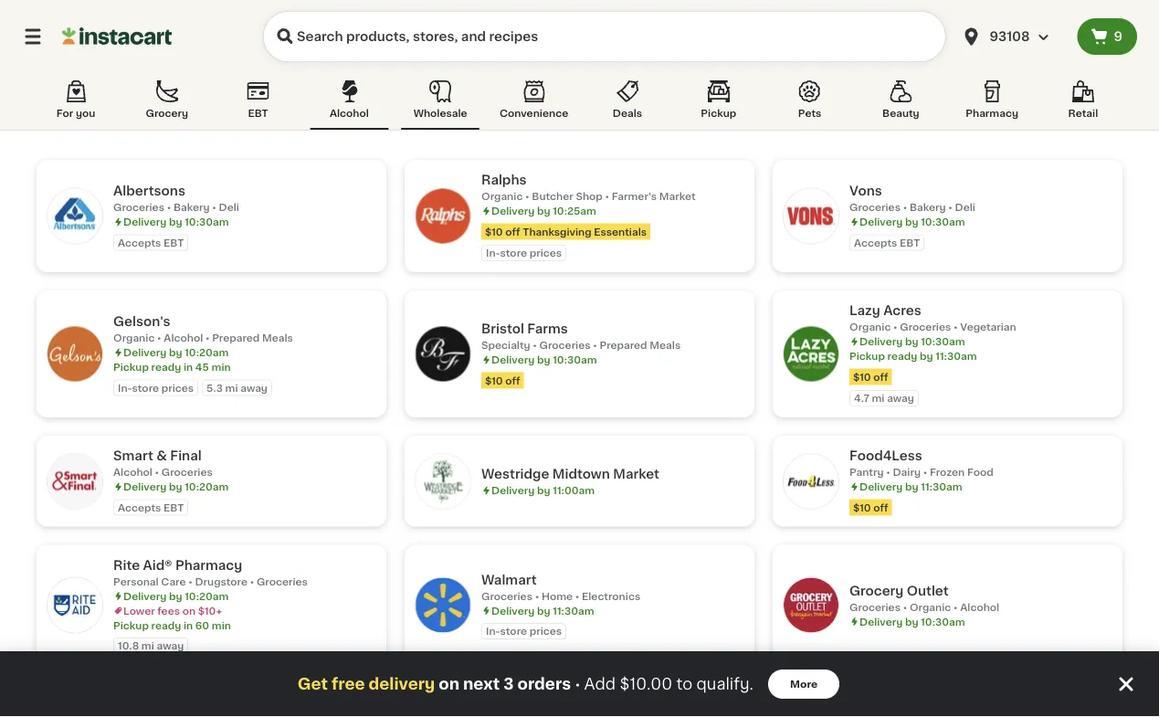 Task type: locate. For each thing, give the bounding box(es) containing it.
next
[[463, 677, 500, 692]]

11:30am
[[936, 351, 977, 361], [921, 482, 963, 492], [553, 606, 595, 616]]

groceries down walmart at the left of page
[[482, 591, 533, 601]]

accepts
[[118, 237, 161, 247], [854, 237, 898, 247], [118, 503, 161, 513]]

1 vertical spatial 11:30am
[[921, 482, 963, 492]]

1 horizontal spatial delivery by 11:30am
[[860, 482, 963, 492]]

by down home
[[537, 606, 551, 616]]

2 bakery from the left
[[910, 202, 946, 212]]

$10 off for bristol farms
[[485, 375, 521, 385]]

electronics
[[582, 591, 641, 601]]

10:20am for pharmacy
[[185, 591, 229, 601]]

$10 off for food4less
[[854, 503, 889, 513]]

Search field
[[263, 11, 946, 62]]

pickup
[[701, 108, 737, 118], [850, 351, 885, 361], [113, 362, 149, 372], [113, 621, 149, 631]]

delivery by 11:30am
[[860, 482, 963, 492], [492, 606, 595, 616]]

1 min from the top
[[212, 362, 231, 372]]

pickup button
[[680, 77, 758, 130]]

accepts ebt
[[118, 237, 184, 247], [854, 237, 920, 247], [118, 503, 184, 513]]

1 vertical spatial on
[[439, 677, 460, 692]]

rite
[[113, 559, 140, 572]]

albertsons image
[[48, 189, 102, 244]]

grocery inside grocery outlet groceries • organic • alcohol
[[850, 584, 904, 597]]

delivery by 11:30am for walmart
[[492, 606, 595, 616]]

groceries down the vons
[[850, 202, 901, 212]]

$10 off for lazy acres
[[854, 372, 889, 382]]

ebt for albertsons
[[164, 237, 184, 247]]

2 deli from the left
[[956, 202, 976, 212]]

0 vertical spatial grocery
[[146, 108, 188, 118]]

orders
[[518, 677, 571, 692]]

groceries down acres at top right
[[900, 322, 952, 332]]

in
[[184, 362, 193, 372], [184, 621, 193, 631]]

store down walmart at the left of page
[[500, 626, 527, 637]]

deli for vons
[[956, 202, 976, 212]]

1 horizontal spatial grocery
[[850, 584, 904, 597]]

in- down walmart at the left of page
[[486, 626, 500, 637]]

westridge midtown market image
[[416, 454, 471, 509]]

0 horizontal spatial bakery
[[174, 202, 210, 212]]

grocery up 'albertsons'
[[146, 108, 188, 118]]

delivery by 11:30am down home
[[492, 606, 595, 616]]

10.8 mi away
[[118, 641, 184, 651]]

accepts down 'albertsons'
[[118, 237, 161, 247]]

accepts ebt down vons groceries • bakery • deli
[[854, 237, 920, 247]]

accepts ebt down 'albertsons groceries • bakery • deli'
[[118, 237, 184, 247]]

mi for 4.7
[[872, 393, 885, 403]]

in left 45
[[184, 362, 193, 372]]

organic down gelson's
[[113, 333, 155, 343]]

2 vertical spatial away
[[157, 641, 184, 651]]

delivery by 10:30am up pickup ready by 11:30am
[[860, 337, 966, 347]]

delivery down pantry
[[860, 482, 903, 492]]

0 horizontal spatial pharmacy
[[175, 559, 242, 572]]

1 horizontal spatial prepared
[[600, 340, 648, 350]]

by down butcher
[[537, 206, 551, 216]]

alcohol inside the gelson's organic • alcohol • prepared meals
[[164, 333, 203, 343]]

$10 off down specialty
[[485, 375, 521, 385]]

pickup left pets
[[701, 108, 737, 118]]

organic down ralphs
[[482, 191, 523, 202]]

delivery by 10:30am down farms
[[492, 355, 597, 365]]

mi
[[225, 383, 238, 393], [872, 393, 885, 403], [142, 641, 154, 651]]

to
[[677, 677, 693, 692]]

grocery
[[146, 108, 188, 118], [850, 584, 904, 597]]

drugstore
[[195, 577, 248, 587]]

mi for 5.3
[[225, 383, 238, 393]]

accepts for albertsons
[[118, 237, 161, 247]]

delivery by 10:20am
[[123, 348, 229, 358], [123, 482, 229, 492], [123, 591, 229, 601]]

alcohol button
[[310, 77, 389, 130]]

1 10:20am from the top
[[185, 348, 229, 358]]

bristol farms image
[[416, 327, 471, 382]]

10:20am up $10+
[[185, 591, 229, 601]]

bakery
[[174, 202, 210, 212], [910, 202, 946, 212]]

10:20am down final
[[185, 482, 229, 492]]

walmart image
[[416, 578, 471, 633]]

1 delivery by 10:20am from the top
[[123, 348, 229, 358]]

pickup down gelson's
[[113, 362, 149, 372]]

off up "4.7 mi away"
[[874, 372, 889, 382]]

0 vertical spatial market
[[660, 191, 696, 202]]

1 horizontal spatial mi
[[225, 383, 238, 393]]

store
[[500, 248, 527, 258], [132, 383, 159, 393], [500, 626, 527, 637]]

min for pickup ready in 45 min
[[212, 362, 231, 372]]

0 vertical spatial delivery by 11:30am
[[860, 482, 963, 492]]

groceries inside rite aid® pharmacy personal care • drugstore • groceries
[[257, 577, 308, 587]]

prices down pickup ready in 45 min
[[161, 383, 194, 393]]

off down delivery by 10:25am at the top
[[506, 227, 521, 237]]

1 vertical spatial 10:20am
[[185, 482, 229, 492]]

pickup inside button
[[701, 108, 737, 118]]

delivery by 10:20am up pickup ready in 45 min
[[123, 348, 229, 358]]

2 horizontal spatial mi
[[872, 393, 885, 403]]

in-store prices down home
[[486, 626, 562, 637]]

60
[[195, 621, 209, 631]]

groceries
[[113, 202, 164, 212], [850, 202, 901, 212], [900, 322, 952, 332], [540, 340, 591, 350], [162, 467, 213, 478], [257, 577, 308, 587], [482, 591, 533, 601], [850, 602, 901, 612]]

deli inside 'albertsons groceries • bakery • deli'
[[219, 202, 239, 212]]

accepts ebt for vons
[[854, 237, 920, 247]]

1 vertical spatial grocery
[[850, 584, 904, 597]]

lower
[[123, 606, 155, 616]]

1 horizontal spatial on
[[439, 677, 460, 692]]

butcher
[[532, 191, 574, 202]]

groceries down farms
[[540, 340, 591, 350]]

2 in from the top
[[184, 621, 193, 631]]

1 in from the top
[[184, 362, 193, 372]]

groceries inside 'albertsons groceries • bakery • deli'
[[113, 202, 164, 212]]

ralphs
[[482, 174, 527, 186]]

0 horizontal spatial meals
[[262, 333, 293, 343]]

2 vertical spatial 11:30am
[[553, 606, 595, 616]]

0 vertical spatial min
[[212, 362, 231, 372]]

groceries down final
[[162, 467, 213, 478]]

mi right 5.3
[[225, 383, 238, 393]]

ready for lazy acres
[[888, 351, 918, 361]]

1 vertical spatial in-
[[118, 383, 132, 393]]

pharmacy up drugstore
[[175, 559, 242, 572]]

prices down home
[[530, 626, 562, 637]]

1 vertical spatial pharmacy
[[175, 559, 242, 572]]

away right '4.7'
[[888, 393, 915, 403]]

0 vertical spatial 10:20am
[[185, 348, 229, 358]]

11:30am down home
[[553, 606, 595, 616]]

10:30am down the bristol farms specialty • groceries • prepared meals at the top of page
[[553, 355, 597, 365]]

in for 60
[[184, 621, 193, 631]]

vons
[[850, 184, 883, 197]]

alcohol inside grocery outlet groceries • organic • alcohol
[[961, 602, 1000, 612]]

3 10:20am from the top
[[185, 591, 229, 601]]

store down pickup ready in 45 min
[[132, 383, 159, 393]]

delivery by 10:30am down vons groceries • bakery • deli
[[860, 217, 966, 227]]

1 vertical spatial delivery by 10:20am
[[123, 482, 229, 492]]

groceries right grocery outlet image
[[850, 602, 901, 612]]

pickup for pickup
[[701, 108, 737, 118]]

organic down 'lazy'
[[850, 322, 891, 332]]

•
[[526, 191, 530, 202], [605, 191, 610, 202], [167, 202, 171, 212], [212, 202, 217, 212], [904, 202, 908, 212], [949, 202, 953, 212], [894, 322, 898, 332], [954, 322, 958, 332], [157, 333, 161, 343], [206, 333, 210, 343], [533, 340, 537, 350], [593, 340, 598, 350], [155, 467, 159, 478], [887, 467, 891, 478], [924, 467, 928, 478], [188, 577, 193, 587], [250, 577, 254, 587], [535, 591, 539, 601], [576, 591, 580, 601], [904, 602, 908, 612], [954, 602, 958, 612], [575, 677, 581, 692]]

off
[[506, 227, 521, 237], [874, 372, 889, 382], [506, 375, 521, 385], [874, 503, 889, 513]]

1 horizontal spatial away
[[241, 383, 268, 393]]

ready for gelson's
[[151, 362, 181, 372]]

0 vertical spatial on
[[182, 606, 196, 616]]

10:30am down vons groceries • bakery • deli
[[921, 217, 966, 227]]

walmart groceries • home • electronics
[[482, 573, 641, 601]]

min right 45
[[212, 362, 231, 372]]

delivery down grocery outlet groceries • organic • alcohol at bottom
[[860, 617, 903, 627]]

$10
[[485, 227, 503, 237], [854, 372, 872, 382], [485, 375, 503, 385], [854, 503, 872, 513]]

11:00am
[[553, 485, 595, 496]]

mi right '4.7'
[[872, 393, 885, 403]]

pickup up '4.7'
[[850, 351, 885, 361]]

1 bakery from the left
[[174, 202, 210, 212]]

0 vertical spatial away
[[241, 383, 268, 393]]

0 horizontal spatial delivery by 11:30am
[[492, 606, 595, 616]]

albertsons
[[113, 184, 185, 197]]

10:30am down 'albertsons groceries • bakery • deli'
[[185, 217, 229, 227]]

market inside ralphs organic • butcher shop • farmer's market
[[660, 191, 696, 202]]

2 vertical spatial store
[[500, 626, 527, 637]]

acres
[[884, 304, 922, 317]]

in for 45
[[184, 362, 193, 372]]

in- down pickup ready in 45 min
[[118, 383, 132, 393]]

2 vertical spatial mi
[[142, 641, 154, 651]]

organic inside ralphs organic • butcher shop • farmer's market
[[482, 191, 523, 202]]

9
[[1114, 30, 1123, 43]]

0 vertical spatial pharmacy
[[966, 108, 1019, 118]]

0 horizontal spatial deli
[[219, 202, 239, 212]]

1 vertical spatial market
[[613, 468, 660, 480]]

$10 off down pantry
[[854, 503, 889, 513]]

0 vertical spatial mi
[[225, 383, 238, 393]]

pharmacy
[[966, 108, 1019, 118], [175, 559, 242, 572]]

$10 off
[[854, 372, 889, 382], [485, 375, 521, 385], [854, 503, 889, 513]]

delivery by 11:30am down dairy
[[860, 482, 963, 492]]

delivery by 11:00am
[[492, 485, 595, 496]]

groceries inside smart & final alcohol • groceries
[[162, 467, 213, 478]]

10:20am
[[185, 348, 229, 358], [185, 482, 229, 492], [185, 591, 229, 601]]

bakery for vons
[[910, 202, 946, 212]]

wholesale button
[[401, 77, 480, 130]]

2 horizontal spatial away
[[888, 393, 915, 403]]

1 deli from the left
[[219, 202, 239, 212]]

prices down thanksgiving
[[530, 248, 562, 258]]

min down $10+
[[212, 621, 231, 631]]

in-store prices down pickup ready in 45 min
[[118, 383, 194, 393]]

ready left 45
[[151, 362, 181, 372]]

• inside smart & final alcohol • groceries
[[155, 467, 159, 478]]

1 vertical spatial away
[[888, 393, 915, 403]]

0 horizontal spatial prepared
[[212, 333, 260, 343]]

get free delivery on next 3 orders • add $10.00 to qualify.
[[298, 677, 754, 692]]

ready down fees on the left bottom
[[151, 621, 181, 631]]

1 vertical spatial mi
[[872, 393, 885, 403]]

organic inside the gelson's organic • alcohol • prepared meals
[[113, 333, 155, 343]]

accepts ebt down smart & final alcohol • groceries
[[118, 503, 184, 513]]

specialty
[[482, 340, 531, 350]]

pharmacy down 93108
[[966, 108, 1019, 118]]

• inside get free delivery on next 3 orders • add $10.00 to qualify.
[[575, 677, 581, 692]]

in-store prices down thanksgiving
[[486, 248, 562, 258]]

2 vertical spatial in-
[[486, 626, 500, 637]]

1 vertical spatial min
[[212, 621, 231, 631]]

2 vertical spatial 10:20am
[[185, 591, 229, 601]]

groceries down 'albertsons'
[[113, 202, 164, 212]]

2 vertical spatial ready
[[151, 621, 181, 631]]

1 vertical spatial in
[[184, 621, 193, 631]]

grocery left the outlet
[[850, 584, 904, 597]]

0 vertical spatial delivery by 10:20am
[[123, 348, 229, 358]]

delivery by 10:20am for •
[[123, 348, 229, 358]]

westridge
[[482, 468, 550, 480]]

pickup ready by 11:30am
[[850, 351, 977, 361]]

2 vertical spatial delivery by 10:20am
[[123, 591, 229, 601]]

bristol
[[482, 322, 524, 335]]

on left next
[[439, 677, 460, 692]]

bakery for albertsons
[[174, 202, 210, 212]]

delivery
[[369, 677, 435, 692]]

by down 'albertsons groceries • bakery • deli'
[[169, 217, 182, 227]]

10:20am for •
[[185, 348, 229, 358]]

1 vertical spatial delivery by 11:30am
[[492, 606, 595, 616]]

market right farmer's
[[660, 191, 696, 202]]

delivery by 10:20am down care
[[123, 591, 229, 601]]

bakery inside vons groceries • bakery • deli
[[910, 202, 946, 212]]

grocery for grocery
[[146, 108, 188, 118]]

accepts ebt for smart
[[118, 503, 184, 513]]

prices
[[530, 248, 562, 258], [161, 383, 194, 393], [530, 626, 562, 637]]

organic inside grocery outlet groceries • organic • alcohol
[[910, 602, 952, 612]]

pharmacy inside pharmacy button
[[966, 108, 1019, 118]]

5.3
[[207, 383, 223, 393]]

deli inside vons groceries • bakery • deli
[[956, 202, 976, 212]]

ready down acres at top right
[[888, 351, 918, 361]]

ralphs organic • butcher shop • farmer's market
[[482, 174, 696, 202]]

10:20am up 45
[[185, 348, 229, 358]]

$10 for food4less
[[854, 503, 872, 513]]

shop categories tab list
[[37, 77, 1123, 130]]

pickup for pickup ready in 60 min
[[113, 621, 149, 631]]

2 delivery by 10:20am from the top
[[123, 482, 229, 492]]

groceries inside lazy acres organic • groceries • vegetarian
[[900, 322, 952, 332]]

accepts for vons
[[854, 237, 898, 247]]

delivery up lower in the left bottom of the page
[[123, 591, 167, 601]]

meals inside the gelson's organic • alcohol • prepared meals
[[262, 333, 293, 343]]

ebt
[[248, 108, 268, 118], [164, 237, 184, 247], [900, 237, 920, 247], [164, 503, 184, 513]]

delivery by 10:30am down 'albertsons groceries • bakery • deli'
[[123, 217, 229, 227]]

delivery
[[492, 206, 535, 216], [123, 217, 167, 227], [860, 217, 903, 227], [860, 337, 903, 347], [123, 348, 167, 358], [492, 355, 535, 365], [123, 482, 167, 492], [860, 482, 903, 492], [492, 485, 535, 496], [123, 591, 167, 601], [492, 606, 535, 616], [860, 617, 903, 627]]

fees
[[157, 606, 180, 616]]

1 vertical spatial ready
[[151, 362, 181, 372]]

10:30am down lazy acres organic • groceries • vegetarian
[[921, 337, 966, 347]]

0 vertical spatial prices
[[530, 248, 562, 258]]

grocery outlet image
[[784, 578, 839, 633]]

lazy acres organic • groceries • vegetarian
[[850, 304, 1017, 332]]

away down pickup ready in 60 min
[[157, 641, 184, 651]]

in- down delivery by 10:25am at the top
[[486, 248, 500, 258]]

11:30am down frozen
[[921, 482, 963, 492]]

0 horizontal spatial mi
[[142, 641, 154, 651]]

1 vertical spatial prices
[[161, 383, 194, 393]]

5.3 mi away
[[207, 383, 268, 393]]

off down pantry
[[874, 503, 889, 513]]

45
[[195, 362, 209, 372]]

$10 down ralphs
[[485, 227, 503, 237]]

off down specialty
[[506, 375, 521, 385]]

food4less pantry • dairy • frozen food
[[850, 450, 994, 478]]

3 delivery by 10:20am from the top
[[123, 591, 229, 601]]

0 vertical spatial ready
[[888, 351, 918, 361]]

lower fees on $10+
[[123, 606, 222, 616]]

frozen
[[930, 467, 965, 478]]

essentials
[[594, 227, 647, 237]]

off for ralphs
[[506, 227, 521, 237]]

groceries right drugstore
[[257, 577, 308, 587]]

delivery by 10:20am for pharmacy
[[123, 591, 229, 601]]

market right 'midtown'
[[613, 468, 660, 480]]

on up the 60
[[182, 606, 196, 616]]

1 horizontal spatial deli
[[956, 202, 976, 212]]

1 horizontal spatial bakery
[[910, 202, 946, 212]]

store down thanksgiving
[[500, 248, 527, 258]]

you
[[76, 108, 95, 118]]

2 min from the top
[[212, 621, 231, 631]]

by down grocery outlet groceries • organic • alcohol at bottom
[[906, 617, 919, 627]]

pickup for pickup ready by 11:30am
[[850, 351, 885, 361]]

pets
[[799, 108, 822, 118]]

delivery up pickup ready in 45 min
[[123, 348, 167, 358]]

groceries inside grocery outlet groceries • organic • alcohol
[[850, 602, 901, 612]]

0 vertical spatial in
[[184, 362, 193, 372]]

1 horizontal spatial meals
[[650, 340, 681, 350]]

gelson's
[[113, 315, 170, 328]]

10:30am for bristol
[[553, 355, 597, 365]]

in left the 60
[[184, 621, 193, 631]]

delivery by 10:20am down smart & final alcohol • groceries
[[123, 482, 229, 492]]

grocery inside grocery button
[[146, 108, 188, 118]]

$10 off up '4.7'
[[854, 372, 889, 382]]

organic down the outlet
[[910, 602, 952, 612]]

1 horizontal spatial pharmacy
[[966, 108, 1019, 118]]

$10 up '4.7'
[[854, 372, 872, 382]]

None search field
[[263, 11, 946, 62]]

delivery down the vons
[[860, 217, 903, 227]]

pickup ready in 45 min
[[113, 362, 231, 372]]

on inside treatment tracker modal dialog
[[439, 677, 460, 692]]

0 horizontal spatial grocery
[[146, 108, 188, 118]]

away
[[241, 383, 268, 393], [888, 393, 915, 403], [157, 641, 184, 651]]

0 horizontal spatial away
[[157, 641, 184, 651]]

bakery inside 'albertsons groceries • bakery • deli'
[[174, 202, 210, 212]]

get
[[298, 677, 328, 692]]

$10.00
[[620, 677, 673, 692]]



Task type: describe. For each thing, give the bounding box(es) containing it.
2 vertical spatial prices
[[530, 626, 562, 637]]

prepared inside the bristol farms specialty • groceries • prepared meals
[[600, 340, 648, 350]]

93108 button
[[954, 11, 1078, 62]]

more button
[[769, 670, 840, 699]]

off for lazy acres
[[874, 372, 889, 382]]

10:30am for vons
[[921, 217, 966, 227]]

&
[[156, 450, 167, 462]]

food4less image
[[784, 454, 839, 509]]

pantry
[[850, 467, 884, 478]]

delivery down walmart at the left of page
[[492, 606, 535, 616]]

convenience
[[500, 108, 569, 118]]

by down farms
[[537, 355, 551, 365]]

groceries inside the bristol farms specialty • groceries • prepared meals
[[540, 340, 591, 350]]

by up pickup ready by 11:30am
[[906, 337, 919, 347]]

rite aid® pharmacy personal care • drugstore • groceries
[[113, 559, 308, 587]]

away for 5.3 mi away
[[241, 383, 268, 393]]

11:30am for walmart
[[553, 606, 595, 616]]

vons groceries • bakery • deli
[[850, 184, 976, 212]]

0 vertical spatial in-store prices
[[486, 248, 562, 258]]

midtown
[[553, 468, 610, 480]]

smart & final image
[[48, 454, 102, 509]]

delivery down specialty
[[492, 355, 535, 365]]

convenience button
[[493, 77, 576, 130]]

home
[[542, 591, 573, 601]]

deals
[[613, 108, 643, 118]]

for
[[56, 108, 73, 118]]

$10+
[[198, 606, 222, 616]]

ebt for smart & final
[[164, 503, 184, 513]]

groceries inside vons groceries • bakery • deli
[[850, 202, 901, 212]]

delivery by 10:25am
[[492, 206, 597, 216]]

smart & final alcohol • groceries
[[113, 450, 213, 478]]

instacart image
[[62, 26, 172, 48]]

beauty button
[[862, 77, 941, 130]]

delivery by 11:30am for food4less
[[860, 482, 963, 492]]

grocery for grocery outlet groceries • organic • alcohol
[[850, 584, 904, 597]]

delivery down ralphs
[[492, 206, 535, 216]]

pharmacy button
[[953, 77, 1032, 130]]

$10 for bristol farms
[[485, 375, 503, 385]]

pickup ready in 60 min
[[113, 621, 231, 631]]

off for food4less
[[874, 503, 889, 513]]

11:30am for food4less
[[921, 482, 963, 492]]

by down smart & final alcohol • groceries
[[169, 482, 182, 492]]

meals inside the bristol farms specialty • groceries • prepared meals
[[650, 340, 681, 350]]

93108 button
[[961, 11, 1071, 62]]

free
[[332, 677, 365, 692]]

10.8
[[118, 641, 139, 651]]

ebt for vons
[[900, 237, 920, 247]]

dairy
[[893, 467, 921, 478]]

groceries inside walmart groceries • home • electronics
[[482, 591, 533, 601]]

grocery button
[[128, 77, 206, 130]]

westridge midtown market
[[482, 468, 660, 480]]

final
[[170, 450, 202, 462]]

9 button
[[1078, 18, 1138, 55]]

0 horizontal spatial on
[[182, 606, 196, 616]]

beauty
[[883, 108, 920, 118]]

rite aid® pharmacy image
[[48, 578, 102, 633]]

vons image
[[784, 189, 839, 244]]

gelson's image
[[48, 327, 102, 382]]

treatment tracker modal dialog
[[0, 652, 1160, 717]]

grocery outlet groceries • organic • alcohol
[[850, 584, 1000, 612]]

off for bristol farms
[[506, 375, 521, 385]]

away for 4.7 mi away
[[888, 393, 915, 403]]

ralphs image
[[416, 189, 471, 244]]

for you button
[[37, 77, 115, 130]]

pets button
[[771, 77, 850, 130]]

delivery down 'albertsons'
[[123, 217, 167, 227]]

1 vertical spatial in-store prices
[[118, 383, 194, 393]]

bristol farms specialty • groceries • prepared meals
[[482, 322, 681, 350]]

food
[[968, 467, 994, 478]]

alcohol inside alcohol button
[[330, 108, 369, 118]]

by down care
[[169, 591, 182, 601]]

2 vertical spatial in-store prices
[[486, 626, 562, 637]]

deli for albertsons
[[219, 202, 239, 212]]

lazy acres image
[[784, 327, 839, 382]]

care
[[161, 577, 186, 587]]

albertsons groceries • bakery • deli
[[113, 184, 239, 212]]

mi for 10.8
[[142, 641, 154, 651]]

1 vertical spatial store
[[132, 383, 159, 393]]

add
[[584, 677, 616, 692]]

pickup for pickup ready in 45 min
[[113, 362, 149, 372]]

min for pickup ready in 60 min
[[212, 621, 231, 631]]

away for 10.8 mi away
[[157, 641, 184, 651]]

organic inside lazy acres organic • groceries • vegetarian
[[850, 322, 891, 332]]

2 10:20am from the top
[[185, 482, 229, 492]]

farms
[[528, 322, 568, 335]]

4.7 mi away
[[854, 393, 915, 403]]

thanksgiving
[[523, 227, 592, 237]]

delivery down smart & final alcohol • groceries
[[123, 482, 167, 492]]

retail button
[[1044, 77, 1123, 130]]

delivery by 10:30am down grocery outlet groceries • organic • alcohol at bottom
[[860, 617, 966, 627]]

qualify.
[[697, 677, 754, 692]]

outlet
[[907, 584, 949, 597]]

$10 off thanksgiving essentials
[[485, 227, 647, 237]]

by down dairy
[[906, 482, 919, 492]]

$10 for lazy acres
[[854, 372, 872, 382]]

0 vertical spatial 11:30am
[[936, 351, 977, 361]]

farmer's
[[612, 191, 657, 202]]

4.7
[[854, 393, 870, 403]]

accepts for smart
[[118, 503, 161, 513]]

delivery by 10:30am for vons
[[860, 217, 966, 227]]

ebt button
[[219, 77, 298, 130]]

delivery down 'lazy'
[[860, 337, 903, 347]]

by up pickup ready in 45 min
[[169, 348, 182, 358]]

3
[[504, 677, 514, 692]]

personal
[[113, 577, 159, 587]]

deals button
[[589, 77, 667, 130]]

0 vertical spatial store
[[500, 248, 527, 258]]

wholesale
[[414, 108, 468, 118]]

aid®
[[143, 559, 172, 572]]

$10 for ralphs
[[485, 227, 503, 237]]

vegetarian
[[961, 322, 1017, 332]]

alcohol inside smart & final alcohol • groceries
[[113, 467, 153, 478]]

delivery by 10:30am for bristol
[[492, 355, 597, 365]]

retail
[[1069, 108, 1099, 118]]

10:25am
[[553, 206, 597, 216]]

ebt inside button
[[248, 108, 268, 118]]

accepts ebt for albertsons
[[118, 237, 184, 247]]

prepared inside the gelson's organic • alcohol • prepared meals
[[212, 333, 260, 343]]

by left 11:00am
[[537, 485, 551, 496]]

for you
[[56, 108, 95, 118]]

by down vons groceries • bakery • deli
[[906, 217, 919, 227]]

shop
[[576, 191, 603, 202]]

pharmacy inside rite aid® pharmacy personal care • drugstore • groceries
[[175, 559, 242, 572]]

10:30am for albertsons
[[185, 217, 229, 227]]

smart
[[113, 450, 153, 462]]

by down lazy acres organic • groceries • vegetarian
[[920, 351, 934, 361]]

0 vertical spatial in-
[[486, 248, 500, 258]]

delivery by 10:30am for albertsons
[[123, 217, 229, 227]]

food4less
[[850, 450, 923, 462]]

lazy
[[850, 304, 881, 317]]

gelson's organic • alcohol • prepared meals
[[113, 315, 293, 343]]

10:30am down grocery outlet groceries • organic • alcohol at bottom
[[921, 617, 966, 627]]

93108
[[990, 30, 1030, 43]]

delivery down westridge
[[492, 485, 535, 496]]



Task type: vqa. For each thing, say whether or not it's contained in the screenshot.


